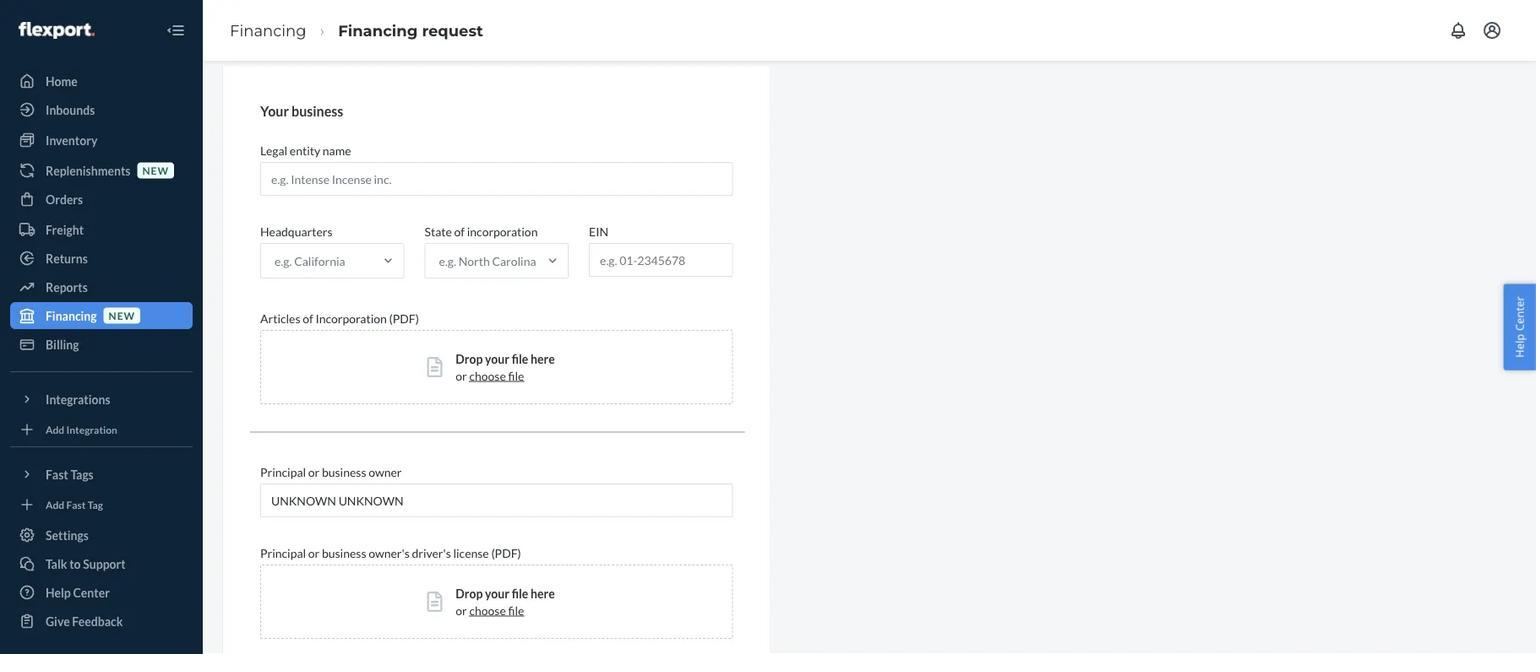 Task type: locate. For each thing, give the bounding box(es) containing it.
tags
[[70, 468, 94, 482]]

1 principal from the top
[[260, 465, 306, 480]]

california
[[294, 254, 345, 268]]

your right file alt image
[[485, 352, 510, 366]]

or
[[456, 369, 467, 383], [308, 465, 320, 480], [308, 546, 320, 561], [456, 604, 467, 618]]

1 vertical spatial principal
[[260, 546, 306, 561]]

choose right file alt icon
[[469, 604, 506, 618]]

choose
[[469, 369, 506, 383], [469, 604, 506, 618]]

1 horizontal spatial help
[[1512, 334, 1527, 358]]

0 horizontal spatial new
[[109, 310, 135, 322]]

add up settings
[[46, 499, 64, 511]]

0 horizontal spatial help center
[[46, 586, 110, 600]]

help inside button
[[1512, 334, 1527, 358]]

principal or business owner
[[260, 465, 402, 480]]

file
[[512, 352, 528, 366], [508, 369, 524, 383], [512, 587, 528, 601], [508, 604, 524, 618]]

fast left tag
[[66, 499, 86, 511]]

add
[[46, 424, 64, 436], [46, 499, 64, 511]]

returns
[[46, 251, 88, 266]]

business left owner's
[[322, 546, 366, 561]]

new down reports link
[[109, 310, 135, 322]]

incorporation
[[467, 224, 538, 239]]

settings
[[46, 529, 89, 543]]

entity
[[290, 143, 320, 158]]

0 horizontal spatial e.g.
[[275, 254, 292, 268]]

fast
[[46, 468, 68, 482], [66, 499, 86, 511]]

center
[[1512, 297, 1527, 331], [73, 586, 110, 600]]

inbounds
[[46, 103, 95, 117]]

north
[[459, 254, 490, 268]]

0 vertical spatial drop
[[456, 352, 483, 366]]

e.g. california
[[275, 254, 345, 268]]

principal
[[260, 465, 306, 480], [260, 546, 306, 561]]

drop your file here or choose file
[[456, 352, 555, 383], [456, 587, 555, 618]]

of right state
[[454, 224, 465, 239]]

1 vertical spatial drop
[[456, 587, 483, 601]]

or left owner's
[[308, 546, 320, 561]]

(pdf) right license on the left of the page
[[491, 546, 521, 561]]

1 vertical spatial your
[[485, 587, 510, 601]]

or right file alt image
[[456, 369, 467, 383]]

request
[[422, 21, 483, 40]]

reports link
[[10, 274, 193, 301]]

talk
[[46, 557, 67, 572]]

1 horizontal spatial e.g.
[[439, 254, 456, 268]]

0 vertical spatial choose
[[469, 369, 506, 383]]

your
[[260, 103, 289, 119]]

1 vertical spatial add
[[46, 499, 64, 511]]

0 horizontal spatial help
[[46, 586, 71, 600]]

choose for principal or business owner's driver's license (pdf)
[[469, 604, 506, 618]]

drop
[[456, 352, 483, 366], [456, 587, 483, 601]]

support
[[83, 557, 126, 572]]

2 drop from the top
[[456, 587, 483, 601]]

0 vertical spatial principal
[[260, 465, 306, 480]]

driver's
[[412, 546, 451, 561]]

financing up your
[[230, 21, 306, 40]]

drop your file here or choose file down license on the left of the page
[[456, 587, 555, 618]]

1 horizontal spatial center
[[1512, 297, 1527, 331]]

0 vertical spatial help center
[[1512, 297, 1527, 358]]

0 vertical spatial fast
[[46, 468, 68, 482]]

of for state
[[454, 224, 465, 239]]

2 your from the top
[[485, 587, 510, 601]]

0 vertical spatial add
[[46, 424, 64, 436]]

incorporation
[[316, 311, 387, 326]]

2 horizontal spatial financing
[[338, 21, 418, 40]]

1 here from the top
[[531, 352, 555, 366]]

here
[[531, 352, 555, 366], [531, 587, 555, 601]]

0 vertical spatial your
[[485, 352, 510, 366]]

0 vertical spatial center
[[1512, 297, 1527, 331]]

new up orders link
[[142, 164, 169, 177]]

2 add from the top
[[46, 499, 64, 511]]

1 e.g. from the left
[[275, 254, 292, 268]]

1 horizontal spatial financing
[[230, 21, 306, 40]]

1 horizontal spatial (pdf)
[[491, 546, 521, 561]]

0 vertical spatial help
[[1512, 334, 1527, 358]]

fast left tags
[[46, 468, 68, 482]]

0 vertical spatial new
[[142, 164, 169, 177]]

license
[[453, 546, 489, 561]]

business left owner on the bottom left of page
[[322, 465, 366, 480]]

talk to support button
[[10, 551, 193, 578]]

financing for financing link in the left top of the page
[[230, 21, 306, 40]]

here for articles of incorporation (pdf)
[[531, 352, 555, 366]]

financing
[[230, 21, 306, 40], [338, 21, 418, 40], [46, 309, 97, 323]]

breadcrumbs navigation
[[216, 6, 497, 55]]

2 e.g. from the left
[[439, 254, 456, 268]]

business
[[292, 103, 343, 119], [322, 465, 366, 480], [322, 546, 366, 561]]

drop for articles of incorporation (pdf)
[[456, 352, 483, 366]]

tag
[[88, 499, 103, 511]]

of for articles
[[303, 311, 313, 326]]

your
[[485, 352, 510, 366], [485, 587, 510, 601]]

financing for financing request
[[338, 21, 418, 40]]

financing link
[[230, 21, 306, 40]]

of right articles
[[303, 311, 313, 326]]

financing down the reports
[[46, 309, 97, 323]]

give feedback
[[46, 615, 123, 629]]

1 vertical spatial drop your file here or choose file
[[456, 587, 555, 618]]

of
[[454, 224, 465, 239], [303, 311, 313, 326]]

(pdf) right incorporation
[[389, 311, 419, 326]]

1 drop your file here or choose file from the top
[[456, 352, 555, 383]]

e.g.
[[275, 254, 292, 268], [439, 254, 456, 268]]

e.g. for e.g. california
[[275, 254, 292, 268]]

help
[[1512, 334, 1527, 358], [46, 586, 71, 600]]

2 drop your file here or choose file from the top
[[456, 587, 555, 618]]

1 add from the top
[[46, 424, 64, 436]]

to
[[69, 557, 81, 572]]

e.g. Intense Incense inc. field
[[260, 162, 733, 196]]

1 vertical spatial here
[[531, 587, 555, 601]]

add left the integration
[[46, 424, 64, 436]]

e.g. left north
[[439, 254, 456, 268]]

business up 'legal entity name'
[[292, 103, 343, 119]]

center inside button
[[1512, 297, 1527, 331]]

2 here from the top
[[531, 587, 555, 601]]

help center
[[1512, 297, 1527, 358], [46, 586, 110, 600]]

2 choose from the top
[[469, 604, 506, 618]]

drop right file alt icon
[[456, 587, 483, 601]]

1 your from the top
[[485, 352, 510, 366]]

new
[[142, 164, 169, 177], [109, 310, 135, 322]]

add for add integration
[[46, 424, 64, 436]]

1 vertical spatial help
[[46, 586, 71, 600]]

1 horizontal spatial new
[[142, 164, 169, 177]]

new for financing
[[109, 310, 135, 322]]

1 vertical spatial business
[[322, 465, 366, 480]]

1 vertical spatial of
[[303, 311, 313, 326]]

(pdf)
[[389, 311, 419, 326], [491, 546, 521, 561]]

help center inside button
[[1512, 297, 1527, 358]]

your for articles of incorporation (pdf)
[[485, 352, 510, 366]]

2 vertical spatial business
[[322, 546, 366, 561]]

1 vertical spatial new
[[109, 310, 135, 322]]

here for principal or business owner's driver's license (pdf)
[[531, 587, 555, 601]]

drop your file here or choose file right file alt image
[[456, 352, 555, 383]]

feedback
[[72, 615, 123, 629]]

fast tags button
[[10, 461, 193, 488]]

0 horizontal spatial of
[[303, 311, 313, 326]]

0 horizontal spatial center
[[73, 586, 110, 600]]

choose right file alt image
[[469, 369, 506, 383]]

your down license on the left of the page
[[485, 587, 510, 601]]

e.g. down headquarters
[[275, 254, 292, 268]]

1 horizontal spatial help center
[[1512, 297, 1527, 358]]

inventory link
[[10, 127, 193, 154]]

carolina
[[492, 254, 536, 268]]

business for owner
[[322, 465, 366, 480]]

home link
[[10, 68, 193, 95]]

0 vertical spatial (pdf)
[[389, 311, 419, 326]]

0 vertical spatial of
[[454, 224, 465, 239]]

principal or business owner's driver's license (pdf)
[[260, 546, 521, 561]]

drop right file alt image
[[456, 352, 483, 366]]

0 vertical spatial here
[[531, 352, 555, 366]]

1 vertical spatial choose
[[469, 604, 506, 618]]

1 drop from the top
[[456, 352, 483, 366]]

financing left request
[[338, 21, 418, 40]]

2 principal from the top
[[260, 546, 306, 561]]

0 vertical spatial drop your file here or choose file
[[456, 352, 555, 383]]

1 choose from the top
[[469, 369, 506, 383]]

owner
[[369, 465, 402, 480]]

1 horizontal spatial of
[[454, 224, 465, 239]]

drop your file here or choose file for principal or business owner's driver's license (pdf)
[[456, 587, 555, 618]]

e.g. for e.g. north carolina
[[439, 254, 456, 268]]

flexport logo image
[[19, 22, 94, 39]]



Task type: vqa. For each thing, say whether or not it's contained in the screenshot.
Close icon
no



Task type: describe. For each thing, give the bounding box(es) containing it.
integrations button
[[10, 386, 193, 413]]

Owner's full name field
[[260, 484, 733, 518]]

add integration
[[46, 424, 117, 436]]

articles
[[260, 311, 300, 326]]

fast inside dropdown button
[[46, 468, 68, 482]]

ein
[[589, 224, 609, 239]]

legal
[[260, 143, 287, 158]]

principal for principal or business owner's driver's license (pdf)
[[260, 546, 306, 561]]

1 vertical spatial (pdf)
[[491, 546, 521, 561]]

0 horizontal spatial financing
[[46, 309, 97, 323]]

drop for principal or business owner's driver's license (pdf)
[[456, 587, 483, 601]]

state of incorporation
[[425, 224, 538, 239]]

give feedback button
[[10, 608, 193, 635]]

file alt image
[[427, 358, 442, 378]]

e.g. north carolina
[[439, 254, 536, 268]]

fast tags
[[46, 468, 94, 482]]

1 vertical spatial fast
[[66, 499, 86, 511]]

0 horizontal spatial (pdf)
[[389, 311, 419, 326]]

or left owner on the bottom left of page
[[308, 465, 320, 480]]

billing link
[[10, 331, 193, 358]]

e.g. 01-2345678 text field
[[590, 244, 732, 276]]

billing
[[46, 338, 79, 352]]

your for principal or business owner's driver's license (pdf)
[[485, 587, 510, 601]]

1 vertical spatial help center
[[46, 586, 110, 600]]

talk to support
[[46, 557, 126, 572]]

business for owner's
[[322, 546, 366, 561]]

reports
[[46, 280, 88, 295]]

inbounds link
[[10, 96, 193, 123]]

help center link
[[10, 580, 193, 607]]

inventory
[[46, 133, 97, 147]]

integrations
[[46, 393, 110, 407]]

freight link
[[10, 216, 193, 243]]

legal entity name
[[260, 143, 351, 158]]

file alt image
[[427, 592, 442, 613]]

orders link
[[10, 186, 193, 213]]

name
[[323, 143, 351, 158]]

0 vertical spatial business
[[292, 103, 343, 119]]

choose for articles of incorporation (pdf)
[[469, 369, 506, 383]]

financing request
[[338, 21, 483, 40]]

add fast tag link
[[10, 495, 193, 515]]

settings link
[[10, 522, 193, 549]]

freight
[[46, 223, 84, 237]]

headquarters
[[260, 224, 333, 239]]

give
[[46, 615, 70, 629]]

your business
[[260, 103, 343, 119]]

open account menu image
[[1482, 20, 1503, 41]]

owner's
[[369, 546, 410, 561]]

1 vertical spatial center
[[73, 586, 110, 600]]

integration
[[66, 424, 117, 436]]

state
[[425, 224, 452, 239]]

orders
[[46, 192, 83, 207]]

articles of incorporation (pdf)
[[260, 311, 419, 326]]

financing request link
[[338, 21, 483, 40]]

replenishments
[[46, 164, 131, 178]]

drop your file here or choose file for articles of incorporation (pdf)
[[456, 352, 555, 383]]

returns link
[[10, 245, 193, 272]]

open notifications image
[[1448, 20, 1469, 41]]

add fast tag
[[46, 499, 103, 511]]

home
[[46, 74, 78, 88]]

principal for principal or business owner
[[260, 465, 306, 480]]

help center button
[[1504, 284, 1536, 371]]

new for replenishments
[[142, 164, 169, 177]]

add integration link
[[10, 420, 193, 440]]

close navigation image
[[166, 20, 186, 41]]

add for add fast tag
[[46, 499, 64, 511]]

or right file alt icon
[[456, 604, 467, 618]]



